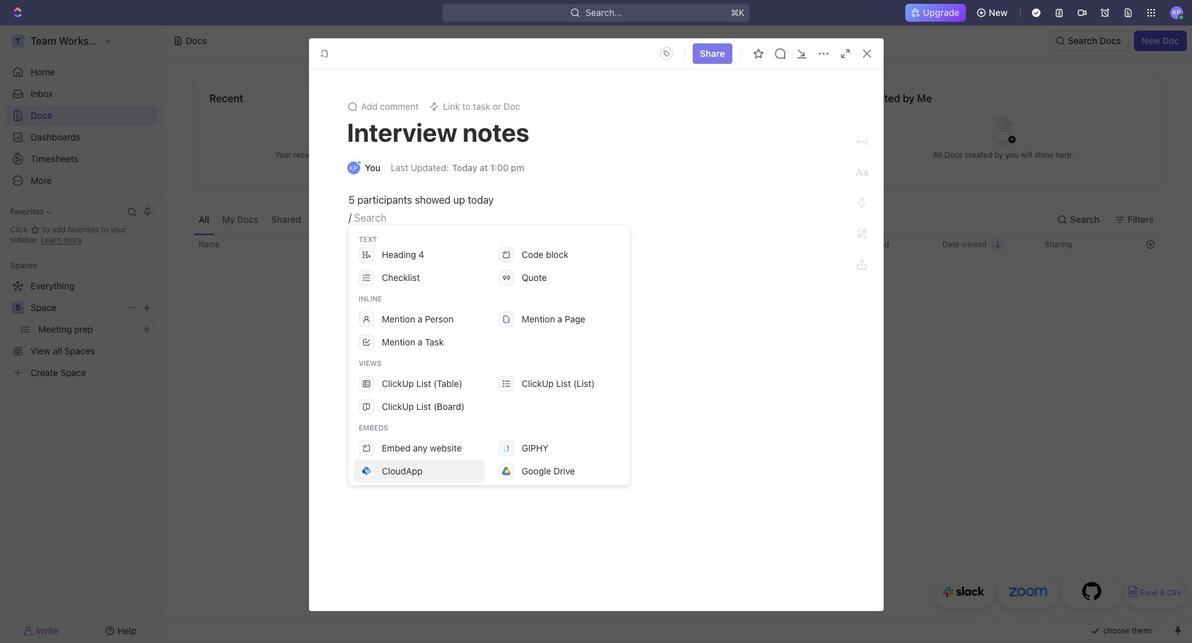 Task type: locate. For each thing, give the bounding box(es) containing it.
person
[[425, 314, 454, 324]]

new doc button
[[1134, 31, 1187, 51]]

to add favorites to your sidebar.
[[10, 225, 126, 245]]

will down interview
[[375, 150, 386, 159]]

will
[[375, 150, 386, 159], [1021, 150, 1033, 159]]

1 date from the left
[[841, 240, 857, 249]]

3
[[419, 226, 424, 237]]

favorites
[[10, 207, 44, 217]]

code block
[[522, 249, 569, 260]]

to right favorites
[[101, 225, 108, 234]]

excel & csv link
[[1125, 576, 1186, 608]]

1 vertical spatial heading
[[382, 249, 416, 260]]

all for all
[[199, 214, 209, 225]]

with
[[727, 416, 743, 425]]

⌘k
[[731, 7, 745, 18]]

tab list
[[194, 204, 510, 234]]

and right tasks
[[816, 416, 829, 425]]

csv
[[1167, 589, 1182, 597]]

show
[[389, 150, 407, 159], [1035, 150, 1054, 159]]

more
[[63, 235, 82, 245]]

clickup for clickup list (board)
[[382, 401, 414, 412]]

banners
[[522, 226, 556, 237]]

embed up cloudapp
[[382, 443, 411, 454]]

new
[[989, 7, 1008, 18], [1142, 35, 1161, 46]]

a left 'page'
[[558, 314, 563, 324]]

comment
[[380, 101, 419, 112]]

1 horizontal spatial will
[[1021, 150, 1033, 159]]

1 vertical spatial new
[[1142, 35, 1161, 46]]

2 show from the left
[[1035, 150, 1054, 159]]

1 horizontal spatial date
[[943, 240, 960, 249]]

clickup up embeds
[[382, 401, 414, 412]]

recently
[[294, 150, 323, 159]]

will right you
[[1021, 150, 1033, 159]]

project
[[604, 416, 630, 425]]

heading left 4
[[382, 249, 416, 260]]

clickup up bases
[[700, 393, 741, 407]]

2 date from the left
[[943, 240, 960, 249]]

1 vertical spatial by
[[995, 150, 1004, 159]]

by
[[903, 93, 915, 104], [995, 150, 1004, 159]]

0 horizontal spatial here.
[[410, 150, 428, 159]]

new left doc
[[1142, 35, 1161, 46]]

date left viewed
[[943, 240, 960, 249]]

0 horizontal spatial and
[[695, 426, 709, 435]]

to inside create anything from project plans to knowledge bases with docs. embed tasks and dashboards, assign comments, and more.
[[653, 416, 661, 425]]

drive
[[554, 466, 575, 477]]

(list)
[[574, 378, 595, 389]]

to up learn
[[43, 225, 50, 234]]

clickup up clickup list (board)
[[382, 378, 414, 389]]

0 vertical spatial search
[[1068, 35, 1098, 46]]

1 horizontal spatial embed
[[768, 416, 793, 425]]

show right you
[[1035, 150, 1054, 159]]

clickup list (list)
[[522, 378, 595, 389]]

workspace
[[356, 214, 403, 225]]

1 here. from the left
[[410, 150, 428, 159]]

1 horizontal spatial your
[[651, 393, 674, 407]]

first
[[677, 393, 698, 407]]

list left (list)
[[556, 378, 571, 389]]

0 horizontal spatial new
[[989, 7, 1008, 18]]

0 horizontal spatial embed
[[382, 443, 411, 454]]

a left person
[[418, 314, 423, 324]]

a for page
[[558, 314, 563, 324]]

1 horizontal spatial show
[[1035, 150, 1054, 159]]

2 will from the left
[[1021, 150, 1033, 159]]

heading for heading 4
[[382, 249, 416, 260]]

embed left tasks
[[768, 416, 793, 425]]

1 heading from the top
[[382, 226, 416, 237]]

0 vertical spatial new
[[989, 7, 1008, 18]]

2 here. from the left
[[1056, 150, 1074, 159]]

quote
[[522, 272, 547, 283]]

0 vertical spatial heading
[[382, 226, 416, 237]]

search
[[1068, 35, 1098, 46], [1071, 214, 1100, 225]]

and down bases
[[695, 426, 709, 435]]

website
[[430, 443, 462, 454]]

excel & csv
[[1140, 589, 1182, 597]]

list
[[416, 378, 431, 389], [556, 378, 571, 389], [416, 401, 431, 412]]

your
[[275, 150, 291, 159]]

by left me
[[903, 93, 915, 104]]

doc
[[1163, 35, 1180, 46]]

row
[[194, 234, 1162, 255]]

mention left 'page'
[[522, 314, 555, 324]]

your inside to add favorites to your sidebar.
[[111, 225, 126, 234]]

0 vertical spatial by
[[903, 93, 915, 104]]

0 vertical spatial all
[[934, 150, 943, 159]]

0 horizontal spatial all
[[199, 214, 209, 225]]

heading left 3 at the top of the page
[[382, 226, 416, 237]]

0 horizontal spatial will
[[375, 150, 386, 159]]

your left "first"
[[651, 393, 674, 407]]

google drive
[[522, 466, 575, 477]]

0 horizontal spatial by
[[903, 93, 915, 104]]

new right upgrade
[[989, 7, 1008, 18]]

show up last
[[389, 150, 407, 159]]

docs.
[[745, 416, 765, 425]]

here. up updated:
[[410, 150, 428, 159]]

invite user image
[[23, 625, 34, 637]]

date left updated
[[841, 240, 857, 249]]

clickup up create in the bottom left of the page
[[522, 378, 554, 389]]

1 horizontal spatial all
[[934, 150, 943, 159]]

new button
[[971, 3, 1016, 23]]

pm
[[511, 162, 524, 173]]

list up clickup list (board)
[[416, 378, 431, 389]]

heading
[[382, 226, 416, 237], [382, 249, 416, 260]]

new for new doc
[[1142, 35, 1161, 46]]

from
[[585, 416, 602, 425]]

you
[[1006, 150, 1019, 159]]

2 heading from the top
[[382, 249, 416, 260]]

all left my
[[199, 214, 209, 225]]

workspace button
[[351, 204, 408, 234]]

your right favorites
[[111, 225, 126, 234]]

1 vertical spatial embed
[[382, 443, 411, 454]]

dashboards,
[[581, 426, 626, 435]]

by left you
[[995, 150, 1004, 159]]

all inside button
[[199, 214, 209, 225]]

0 vertical spatial and
[[816, 416, 829, 425]]

code
[[522, 249, 544, 260]]

search docs button
[[1050, 31, 1129, 51]]

all left created
[[934, 150, 943, 159]]

0 vertical spatial embed
[[768, 416, 793, 425]]

date
[[841, 240, 857, 249], [943, 240, 960, 249]]

heading 3
[[382, 226, 424, 237]]

let's create your first clickup doc! row
[[194, 303, 1162, 472]]

0 horizontal spatial date
[[841, 240, 857, 249]]

date viewed
[[943, 240, 987, 249]]

today
[[468, 194, 494, 206]]

opened
[[325, 150, 352, 159]]

list for (board)
[[416, 401, 431, 412]]

date for date viewed
[[943, 240, 960, 249]]

a for task
[[418, 337, 423, 347]]

created by me
[[862, 93, 932, 104]]

0 horizontal spatial show
[[389, 150, 407, 159]]

1:00
[[490, 162, 509, 173]]

add
[[361, 101, 378, 112]]

plans
[[632, 416, 651, 425]]

to right plans
[[653, 416, 661, 425]]

at
[[480, 162, 488, 173]]

your
[[111, 225, 126, 234], [651, 393, 674, 407]]

no recent docs image
[[326, 106, 377, 157]]

clickup
[[382, 378, 414, 389], [522, 378, 554, 389], [700, 393, 741, 407], [382, 401, 414, 412]]

2 horizontal spatial to
[[653, 416, 661, 425]]

excel
[[1140, 589, 1158, 597]]

more.
[[711, 426, 732, 435]]

search docs
[[1068, 35, 1122, 46]]

mention for mention a page
[[522, 314, 555, 324]]

1 vertical spatial your
[[651, 393, 674, 407]]

timesheets link
[[5, 149, 157, 169]]

1 horizontal spatial here.
[[1056, 150, 1074, 159]]

mention up mention a task
[[382, 314, 415, 324]]

all button
[[194, 204, 214, 234]]

mention down mention a person
[[382, 337, 415, 347]]

1 vertical spatial all
[[199, 214, 209, 225]]

1 horizontal spatial new
[[1142, 35, 1161, 46]]

list down the clickup list (table)
[[416, 401, 431, 412]]

1 vertical spatial search
[[1071, 214, 1100, 225]]

create
[[526, 416, 550, 425]]

new doc
[[1142, 35, 1180, 46]]

dashboards
[[31, 132, 80, 142]]

here. right you
[[1056, 150, 1074, 159]]

a left task
[[418, 337, 423, 347]]

0 horizontal spatial your
[[111, 225, 126, 234]]

list for (list)
[[556, 378, 571, 389]]

add
[[52, 225, 66, 234]]

space, , element
[[11, 301, 24, 314]]

0 vertical spatial your
[[111, 225, 126, 234]]



Task type: vqa. For each thing, say whether or not it's contained in the screenshot.
Learn more link
yes



Task type: describe. For each thing, give the bounding box(es) containing it.
comments,
[[653, 426, 693, 435]]

1 horizontal spatial by
[[995, 150, 1004, 159]]

bases
[[704, 416, 725, 425]]

1 vertical spatial and
[[695, 426, 709, 435]]

date for date updated
[[841, 240, 857, 249]]

date viewed button
[[935, 234, 1013, 255]]

/
[[348, 212, 351, 224]]

knowledge
[[663, 416, 702, 425]]

assigned button
[[411, 204, 460, 234]]

&
[[1160, 589, 1166, 597]]

embed any website
[[382, 443, 462, 454]]

inbox link
[[5, 84, 157, 104]]

create anything from project plans to knowledge bases with docs. embed tasks and dashboards, assign comments, and more.
[[526, 416, 829, 435]]

updated:
[[411, 162, 449, 173]]

search for search docs
[[1068, 35, 1098, 46]]

invite
[[36, 625, 58, 636]]

clickup list (board)
[[382, 401, 465, 412]]

let's
[[587, 393, 612, 407]]

sidebar.
[[10, 235, 39, 245]]

let's create your first clickup doc! table
[[194, 234, 1162, 472]]

docs inside "link"
[[31, 110, 52, 121]]

page
[[565, 314, 586, 324]]

1 horizontal spatial to
[[101, 225, 108, 234]]

me
[[917, 93, 932, 104]]

docs inside button
[[1100, 35, 1122, 46]]

updated
[[860, 240, 890, 249]]

up
[[453, 194, 465, 206]]

your recently opened docs will show here.
[[275, 150, 428, 159]]

upgrade link
[[905, 4, 966, 22]]

5 participants showed up today
[[348, 194, 494, 206]]

heading 4
[[382, 249, 424, 260]]

(board)
[[434, 401, 465, 412]]

interview notes
[[347, 117, 530, 147]]

share
[[700, 48, 725, 59]]

5
[[348, 194, 355, 206]]

created
[[862, 93, 901, 104]]

clickup for clickup list (table)
[[382, 378, 414, 389]]

list for (table)
[[416, 378, 431, 389]]

inbox
[[31, 88, 53, 99]]

let's create your first clickup doc!
[[587, 393, 769, 407]]

giphy
[[522, 443, 549, 454]]

1 show from the left
[[389, 150, 407, 159]]

all for all docs created by you will show here.
[[934, 150, 943, 159]]

my docs
[[222, 214, 259, 225]]

heading for heading 3
[[382, 226, 416, 237]]

archived
[[468, 214, 505, 225]]

4
[[419, 249, 424, 260]]

home
[[31, 66, 55, 77]]

home link
[[5, 62, 157, 82]]

sidebar navigation
[[0, 26, 163, 643]]

embed inside create anything from project plans to knowledge bases with docs. embed tasks and dashboards, assign comments, and more.
[[768, 416, 793, 425]]

row containing name
[[194, 234, 1162, 255]]

space link
[[31, 298, 121, 318]]

my docs button
[[217, 204, 264, 234]]

last updated: today at 1:00 pm
[[391, 162, 524, 173]]

search for search
[[1071, 214, 1100, 225]]

participants
[[357, 194, 412, 206]]

no created by me docs image
[[978, 106, 1029, 157]]

doc!
[[744, 393, 769, 407]]

mention for mention a person
[[382, 314, 415, 324]]

learn more
[[41, 235, 82, 245]]

1 horizontal spatial and
[[816, 416, 829, 425]]

block
[[546, 249, 569, 260]]

upgrade
[[923, 7, 960, 18]]

date updated
[[841, 240, 890, 249]]

assigned
[[416, 214, 455, 225]]

task
[[425, 337, 444, 347]]

text
[[359, 235, 377, 243]]

mention a task
[[382, 337, 444, 347]]

a for person
[[418, 314, 423, 324]]

search...
[[586, 7, 622, 18]]

clickup for clickup list (list)
[[522, 378, 554, 389]]

mention for mention a task
[[382, 337, 415, 347]]

tab list containing all
[[194, 204, 510, 234]]

views
[[359, 359, 382, 367]]

0 horizontal spatial to
[[43, 225, 50, 234]]

(table)
[[434, 378, 462, 389]]

create
[[615, 393, 648, 407]]

learn
[[41, 235, 61, 245]]

created
[[965, 150, 993, 159]]

1 will from the left
[[375, 150, 386, 159]]

search button
[[1053, 209, 1108, 230]]

tasks
[[795, 416, 814, 425]]

new for new
[[989, 7, 1008, 18]]

favorites button
[[5, 204, 57, 220]]

space
[[31, 302, 56, 313]]

docs link
[[5, 105, 157, 126]]

showed
[[415, 194, 450, 206]]

inline
[[359, 294, 382, 303]]

anything
[[552, 416, 583, 425]]

invite button
[[5, 622, 77, 640]]

clickup inside row
[[700, 393, 741, 407]]

name
[[199, 240, 220, 249]]

viewed
[[962, 240, 987, 249]]

timesheets
[[31, 153, 78, 164]]

embeds
[[359, 423, 388, 432]]

your inside row
[[651, 393, 674, 407]]

docs inside button
[[237, 214, 259, 225]]

recent
[[210, 93, 243, 104]]

clickup list (table)
[[382, 378, 462, 389]]

cloudapp
[[382, 466, 423, 477]]



